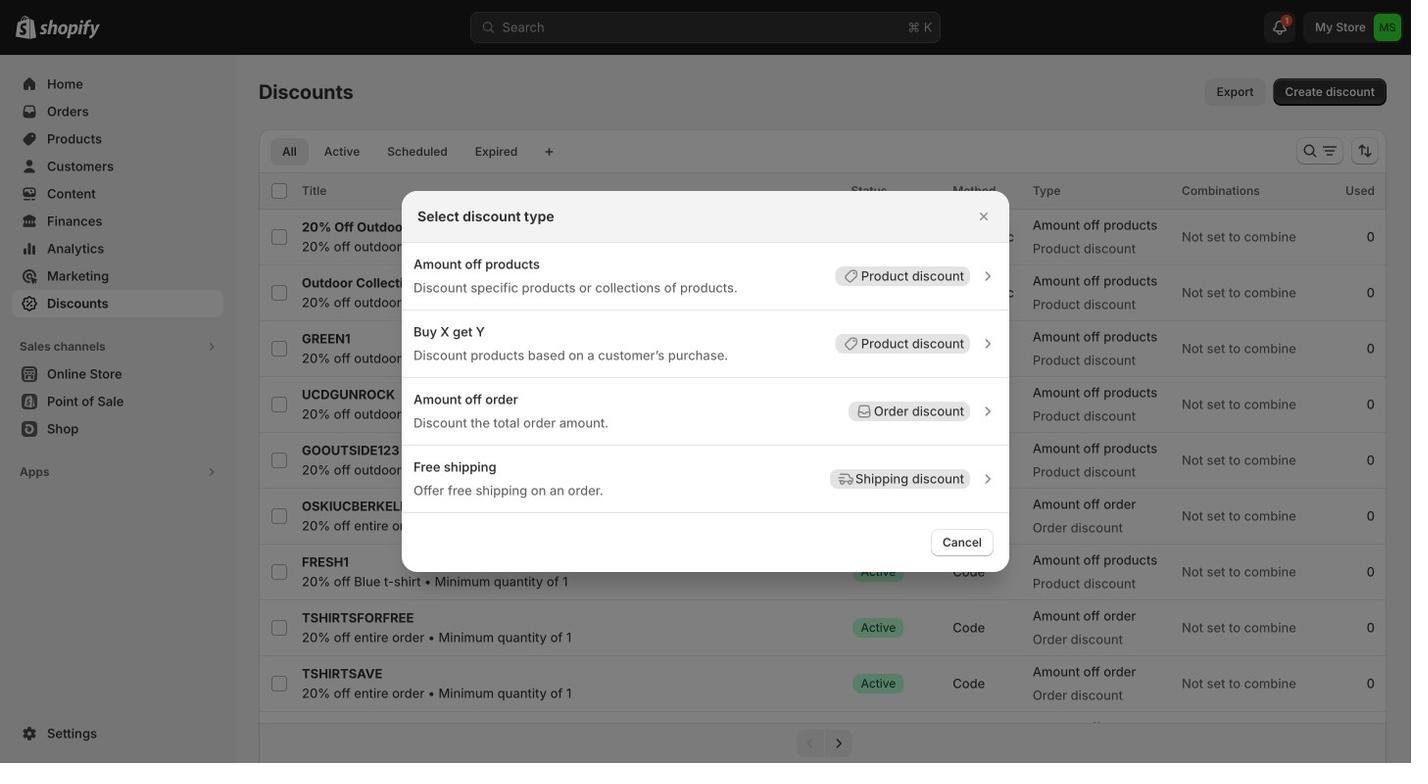Task type: locate. For each thing, give the bounding box(es) containing it.
dialog
[[0, 191, 1411, 572]]

tab list
[[267, 137, 533, 166]]

pagination element
[[259, 723, 1387, 763]]



Task type: vqa. For each thing, say whether or not it's contained in the screenshot.
Pagination ELEMENT
yes



Task type: describe. For each thing, give the bounding box(es) containing it.
shopify image
[[39, 19, 100, 39]]



